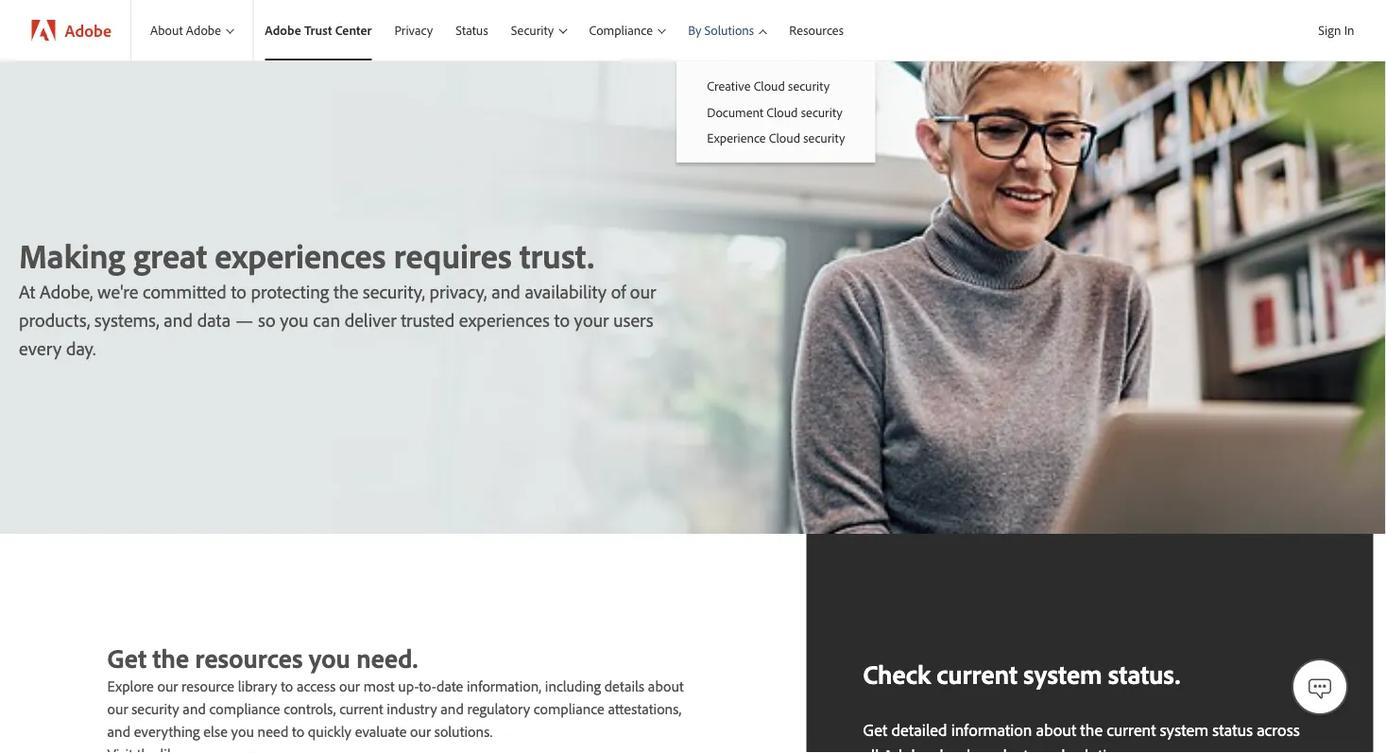 Task type: vqa. For each thing, say whether or not it's contained in the screenshot.
the right experiences
yes



Task type: describe. For each thing, give the bounding box(es) containing it.
every
[[19, 336, 62, 360]]

quickly
[[308, 722, 351, 741]]

our down industry
[[410, 722, 431, 741]]

creative cloud security link
[[677, 73, 875, 99]]

you inside making great experiences requires trust. at adobe, we're committed to protecting the security, privacy, and availability of our products, systems, and data — so you can deliver trusted experiences to your users every day.
[[280, 307, 309, 332]]

security for document cloud security
[[801, 104, 843, 120]]

privacy link
[[383, 0, 444, 60]]

security,
[[363, 279, 425, 303]]

the inside get the resources you need. explore our resource library to access our most up-to-date information, including details about our security and compliance controls, current industry and regulatory compliance attestations, and everything else you need to quickly evaluate our solutions.
[[153, 640, 189, 674]]

status.
[[1108, 657, 1180, 691]]

adobe,
[[40, 279, 93, 303]]

industry
[[387, 699, 437, 718]]

and down resource
[[183, 699, 206, 718]]

evaluate
[[355, 722, 407, 741]]

you inside get the resources you need. explore our resource library to access our most up-to-date information, including details about our security and compliance controls, current industry and regulatory compliance attestations, and everything else you need to quickly evaluate our solutions.
[[309, 640, 350, 674]]

resources
[[195, 640, 303, 674]]

making great experiences requires trust. at adobe, we're committed to protecting the security, privacy, and availability of our products, systems, and data — so you can deliver trusted experiences to your users every day.
[[19, 233, 656, 360]]

across
[[1257, 719, 1300, 740]]

date information, including details
[[436, 677, 645, 696]]

else you
[[203, 722, 254, 741]]

protecting
[[251, 279, 329, 303]]

status
[[456, 22, 488, 38]]

about
[[150, 22, 183, 38]]

current system
[[1107, 719, 1209, 740]]

sign in
[[1318, 22, 1354, 38]]

1 horizontal spatial experiences
[[459, 307, 550, 332]]

group containing creative cloud security
[[677, 60, 875, 162]]

making
[[19, 233, 125, 276]]

get
[[107, 640, 147, 674]]

0 horizontal spatial experiences
[[215, 233, 386, 276]]

adobe for adobe trust center
[[265, 22, 301, 38]]

about adobe button
[[131, 0, 253, 60]]

check current system status.
[[863, 657, 1180, 691]]

to right need
[[292, 722, 304, 741]]

systems,
[[94, 307, 159, 332]]

resource
[[182, 677, 234, 696]]

sign
[[1318, 22, 1341, 38]]

we're
[[97, 279, 138, 303]]

about
[[648, 677, 684, 696]]

requires
[[394, 233, 512, 276]]

cloud for experience
[[769, 130, 800, 146]]

security for creative cloud security
[[788, 77, 830, 94]]

security
[[511, 22, 554, 38]]

need
[[258, 722, 288, 741]]

and right privacy,
[[491, 279, 520, 303]]

to up data —
[[231, 279, 246, 303]]

products,
[[19, 307, 90, 332]]

most up-
[[363, 677, 419, 696]]

by
[[688, 22, 701, 38]]

to down the availability
[[554, 307, 570, 332]]

adobe inside dropdown button
[[186, 22, 221, 38]]

and down committed
[[164, 307, 193, 332]]

trust
[[304, 22, 332, 38]]

trusted
[[401, 307, 455, 332]]

to left access
[[281, 677, 293, 696]]

by solutions
[[688, 22, 754, 38]]

access
[[297, 677, 336, 696]]

so
[[258, 307, 275, 332]]

about adobe
[[150, 22, 221, 38]]

attestations,
[[608, 699, 682, 718]]

by solutions button
[[677, 0, 778, 60]]

availability
[[525, 279, 607, 303]]

adobe trust center
[[265, 22, 372, 38]]

resources
[[789, 22, 844, 38]]

creative
[[707, 77, 751, 94]]

experience cloud security link
[[677, 125, 875, 151]]

adobe cloud
[[883, 744, 971, 753]]

get detailed
[[863, 719, 947, 740]]



Task type: locate. For each thing, give the bounding box(es) containing it.
and right industry
[[441, 699, 464, 718]]

our right of
[[630, 279, 656, 303]]

all
[[863, 744, 879, 753]]

the up can
[[334, 279, 358, 303]]

security button
[[500, 0, 578, 60]]

current up information about
[[937, 657, 1018, 691]]

the down system
[[1080, 719, 1103, 740]]

2 vertical spatial security
[[803, 130, 845, 146]]

the inside making great experiences requires trust. at adobe, we're committed to protecting the security, privacy, and availability of our products, systems, and data — so you can deliver trusted experiences to your users every day.
[[334, 279, 358, 303]]

experience cloud security
[[707, 130, 845, 146]]

deliver
[[345, 307, 396, 332]]

2 compliance from the left
[[534, 699, 605, 718]]

users
[[613, 307, 653, 332]]

cloud for creative
[[754, 77, 785, 94]]

adobe right the about
[[186, 22, 221, 38]]

great
[[133, 233, 207, 276]]

1 horizontal spatial the
[[334, 279, 358, 303]]

0 horizontal spatial adobe
[[65, 19, 111, 41]]

the right get
[[153, 640, 189, 674]]

0 vertical spatial current
[[937, 657, 1018, 691]]

you up access
[[309, 640, 350, 674]]

current inside get the resources you need. explore our resource library to access our most up-to-date information, including details about our security and compliance controls, current industry and regulatory compliance attestations, and everything else you need to quickly evaluate our solutions.
[[339, 699, 383, 718]]

experience
[[707, 130, 766, 146]]

1 vertical spatial solutions.
[[1069, 744, 1135, 753]]

0 vertical spatial you
[[280, 307, 309, 332]]

our up our security
[[157, 677, 178, 696]]

group
[[677, 60, 875, 162]]

current
[[937, 657, 1018, 691], [339, 699, 383, 718]]

solutions.
[[434, 722, 493, 741], [1069, 744, 1135, 753]]

need.
[[356, 640, 418, 674]]

check
[[863, 657, 931, 691]]

status link
[[444, 0, 500, 60]]

and inside the get detailed information about the current system status across all adobe cloud products and solutions.
[[1039, 744, 1065, 753]]

adobe left the about
[[65, 19, 111, 41]]

library
[[238, 677, 277, 696]]

committed
[[143, 279, 227, 303]]

0 vertical spatial security
[[788, 77, 830, 94]]

center
[[335, 22, 372, 38]]

0 vertical spatial the
[[334, 279, 358, 303]]

compliance down library
[[209, 699, 280, 718]]

compliance
[[209, 699, 280, 718], [534, 699, 605, 718]]

2 horizontal spatial the
[[1080, 719, 1103, 740]]

explore
[[107, 677, 154, 696]]

0 vertical spatial cloud
[[754, 77, 785, 94]]

compliance button
[[578, 0, 677, 60]]

2 vertical spatial cloud
[[769, 130, 800, 146]]

creative cloud security
[[707, 77, 830, 94]]

adobe trust center link
[[253, 0, 383, 60]]

you
[[280, 307, 309, 332], [309, 640, 350, 674]]

adobe left trust
[[265, 22, 301, 38]]

compliance down date information, including details on the bottom of page
[[534, 699, 605, 718]]

current up the 'evaluate'
[[339, 699, 383, 718]]

get detailed information about the current system status across all adobe cloud products and solutions.
[[863, 719, 1300, 753]]

cloud up document cloud security on the top right
[[754, 77, 785, 94]]

1 vertical spatial you
[[309, 640, 350, 674]]

to-
[[419, 677, 437, 696]]

our
[[630, 279, 656, 303], [157, 677, 178, 696], [339, 677, 360, 696], [410, 722, 431, 741]]

sign in button
[[1315, 14, 1358, 46]]

trust.
[[520, 233, 594, 276]]

cloud down creative cloud security link
[[767, 104, 798, 120]]

security
[[788, 77, 830, 94], [801, 104, 843, 120], [803, 130, 845, 146]]

your
[[574, 307, 609, 332]]

solutions
[[704, 22, 754, 38]]

data —
[[197, 307, 254, 332]]

adobe
[[65, 19, 111, 41], [186, 22, 221, 38], [265, 22, 301, 38]]

adobe for adobe
[[65, 19, 111, 41]]

1 vertical spatial the
[[153, 640, 189, 674]]

in
[[1344, 22, 1354, 38]]

our inside making great experiences requires trust. at adobe, we're committed to protecting the security, privacy, and availability of our products, systems, and data — so you can deliver trusted experiences to your users every day.
[[630, 279, 656, 303]]

1 horizontal spatial adobe
[[186, 22, 221, 38]]

regulatory
[[467, 699, 530, 718]]

2 horizontal spatial adobe
[[265, 22, 301, 38]]

security down creative cloud security link
[[801, 104, 843, 120]]

security for experience cloud security
[[803, 130, 845, 146]]

get the resources you need. explore our resource library to access our most up-to-date information, including details about our security and compliance controls, current industry and regulatory compliance attestations, and everything else you need to quickly evaluate our solutions.
[[107, 640, 684, 741]]

security up document cloud security link on the top of the page
[[788, 77, 830, 94]]

1 horizontal spatial compliance
[[534, 699, 605, 718]]

1 vertical spatial cloud
[[767, 104, 798, 120]]

products
[[975, 744, 1035, 753]]

the
[[334, 279, 358, 303], [153, 640, 189, 674], [1080, 719, 1103, 740]]

privacy,
[[429, 279, 487, 303]]

1 vertical spatial security
[[801, 104, 843, 120]]

status
[[1213, 719, 1253, 740]]

adobe link
[[13, 0, 130, 60]]

1 horizontal spatial current
[[937, 657, 1018, 691]]

system
[[1024, 657, 1102, 691]]

cloud for document
[[767, 104, 798, 120]]

experiences up protecting
[[215, 233, 386, 276]]

0 horizontal spatial compliance
[[209, 699, 280, 718]]

to
[[231, 279, 246, 303], [554, 307, 570, 332], [281, 677, 293, 696], [292, 722, 304, 741]]

at
[[19, 279, 35, 303]]

security down document cloud security link on the top of the page
[[803, 130, 845, 146]]

solutions. inside get the resources you need. explore our resource library to access our most up-to-date information, including details about our security and compliance controls, current industry and regulatory compliance attestations, and everything else you need to quickly evaluate our solutions.
[[434, 722, 493, 741]]

document
[[707, 104, 764, 120]]

our right access
[[339, 677, 360, 696]]

experiences down privacy,
[[459, 307, 550, 332]]

cloud down document cloud security link on the top of the page
[[769, 130, 800, 146]]

of
[[611, 279, 626, 303]]

2 vertical spatial the
[[1080, 719, 1103, 740]]

privacy
[[394, 22, 433, 38]]

you right so
[[280, 307, 309, 332]]

1 horizontal spatial solutions.
[[1069, 744, 1135, 753]]

0 horizontal spatial current
[[339, 699, 383, 718]]

1 compliance from the left
[[209, 699, 280, 718]]

and
[[491, 279, 520, 303], [164, 307, 193, 332], [183, 699, 206, 718], [441, 699, 464, 718], [1039, 744, 1065, 753]]

day.
[[66, 336, 96, 360]]

controls,
[[284, 699, 336, 718]]

0 horizontal spatial solutions.
[[434, 722, 493, 741]]

resources link
[[778, 0, 855, 60]]

0 vertical spatial experiences
[[215, 233, 386, 276]]

our security
[[107, 699, 179, 718]]

cloud
[[754, 77, 785, 94], [767, 104, 798, 120], [769, 130, 800, 146]]

document cloud security link
[[677, 99, 875, 125]]

can
[[313, 307, 340, 332]]

solutions. inside the get detailed information about the current system status across all adobe cloud products and solutions.
[[1069, 744, 1135, 753]]

and down information about
[[1039, 744, 1065, 753]]

information about
[[951, 719, 1076, 740]]

1 vertical spatial experiences
[[459, 307, 550, 332]]

0 vertical spatial solutions.
[[434, 722, 493, 741]]

solutions. down current system
[[1069, 744, 1135, 753]]

the inside the get detailed information about the current system status across all adobe cloud products and solutions.
[[1080, 719, 1103, 740]]

document cloud security
[[707, 104, 843, 120]]

compliance
[[589, 22, 653, 38]]

solutions. down regulatory
[[434, 722, 493, 741]]

1 vertical spatial current
[[339, 699, 383, 718]]

0 horizontal spatial the
[[153, 640, 189, 674]]

and everything
[[107, 722, 200, 741]]



